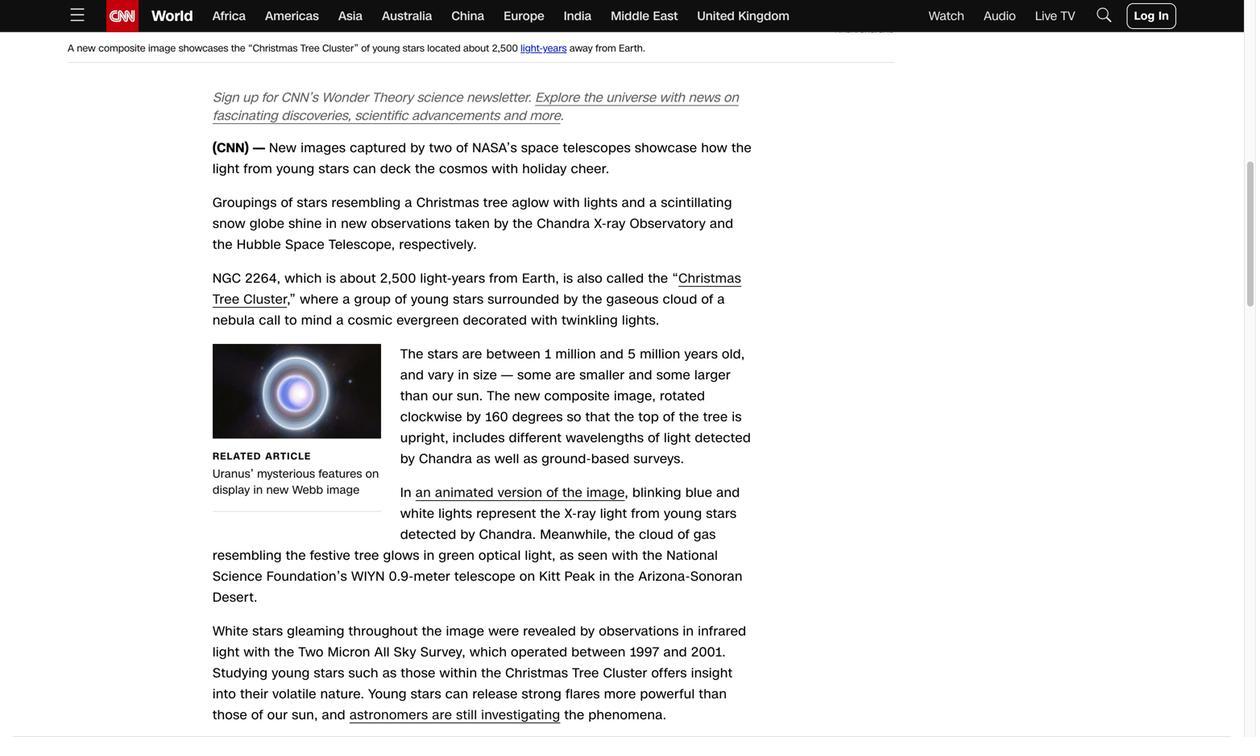 Task type: vqa. For each thing, say whether or not it's contained in the screenshot.
Sports link to the right
no



Task type: locate. For each thing, give the bounding box(es) containing it.
telescope
[[455, 568, 516, 586]]

which
[[285, 270, 322, 288], [470, 644, 507, 662]]

light inside the stars are between 1 million and 5 million years old, and vary in size — some are smaller and some larger than our sun. the new composite image, rotated clockwise by 160 degrees so that the top of the tree is upright, includes different wavelengths of light detected by chandra as well as ground-based surveys.
[[664, 429, 691, 447]]

ngc 2264, which is about 2,500 light-years from earth, is also called the "
[[213, 270, 679, 288]]

between inside the stars are between 1 million and 5 million years old, and vary in size — some are smaller and some larger than our sun. the new composite image, rotated clockwise by 160 degrees so that the top of the tree is upright, includes different wavelengths of light detected by chandra as well as ground-based surveys.
[[486, 345, 541, 364]]

1 horizontal spatial our
[[432, 387, 453, 405]]

1 horizontal spatial which
[[470, 644, 507, 662]]

image inside white stars gleaming throughout the image were revealed by observations in infrared light with the two micron all sky survey, which operated between 1997 and 2001. studying young stars such as those within the christmas tree cluster offers insight into their volatile nature. young stars can release strong flares more powerful than those of our sun, and
[[446, 623, 485, 641]]

our
[[432, 387, 453, 405], [267, 706, 288, 725]]

africa
[[212, 8, 246, 25]]

1 horizontal spatial more
[[604, 685, 636, 704]]

located
[[427, 42, 461, 55]]

gaseous
[[607, 291, 659, 309]]

1 horizontal spatial ray
[[607, 215, 626, 233]]

aglow
[[512, 194, 550, 212]]

hubble
[[237, 236, 281, 254]]

groupings
[[213, 194, 277, 212]]

—
[[253, 139, 265, 157], [501, 366, 514, 384]]

the up survey,
[[422, 623, 442, 641]]

arizona-
[[639, 568, 691, 586]]

0 horizontal spatial light-
[[420, 270, 452, 288]]

new down mysterious
[[266, 482, 289, 498]]

0 horizontal spatial are
[[432, 706, 452, 725]]

cloud down '"'
[[663, 291, 698, 309]]

by inside ," where a group of young stars surrounded by the gaseous cloud of a nebula call to mind a cosmic evergreen decorated with twinkling lights.
[[564, 291, 578, 309]]

1 vertical spatial more
[[604, 685, 636, 704]]

a
[[68, 42, 74, 55]]

1 million from the left
[[556, 345, 596, 364]]

the down africa link
[[231, 42, 246, 55]]

called
[[607, 270, 644, 288]]

christmas tree cluster
[[213, 270, 742, 309]]

resembling inside groupings of stars resembling a christmas tree aglow with lights and a scintillating snow globe shine in new observations taken by the chandra x-ray observatory and the hubble space telescope, respectively.
[[332, 194, 401, 212]]

cosmic
[[348, 312, 393, 330]]

watch
[[929, 8, 965, 25]]

observations inside white stars gleaming throughout the image were revealed by observations in infrared light with the two micron all sky survey, which operated between 1997 and 2001. studying young stars such as those within the christmas tree cluster offers insight into their volatile nature. young stars can release strong flares more powerful than those of our sun, and
[[599, 623, 679, 641]]

explore the universe with news on fascinating discoveries, scientific advancements and more
[[213, 89, 739, 125]]

— left new
[[253, 139, 265, 157]]

by left two
[[410, 139, 425, 157]]

studying
[[213, 665, 268, 683]]

0 vertical spatial x-
[[594, 215, 607, 233]]

composite up so
[[545, 387, 610, 405]]

1 horizontal spatial in
[[1159, 8, 1169, 24]]

0 vertical spatial 2,500
[[492, 42, 518, 55]]

1 horizontal spatial million
[[640, 345, 681, 364]]

1 horizontal spatial —
[[501, 366, 514, 384]]

as up young
[[383, 665, 397, 683]]

2 horizontal spatial is
[[732, 408, 742, 426]]

0 vertical spatial observations
[[371, 215, 451, 233]]

tree up flares
[[572, 665, 599, 683]]

this image of uranus from nircam (near-infrared camera) on nasaâs james webb space telescope shows the planet and its rings in new clarity. the webb image exquisitely captures uranusâs seasonal north polar cap, including the bright, white, inner cap and the dark lane in the bottom of the polar cap. uranusâ dim inner and outer rings are also visible in this image, including the elusive zeta ringâthe extremely faint and diffuse ring closest to the planet. image
[[213, 344, 381, 439]]

"christmas
[[248, 42, 298, 55]]

the inside ," where a group of young stars surrounded by the gaseous cloud of a nebula call to mind a cosmic evergreen decorated with twinkling lights.
[[582, 291, 603, 309]]

more inside white stars gleaming throughout the image were revealed by observations in infrared light with the two micron all sky survey, which operated between 1997 and 2001. studying young stars such as those within the christmas tree cluster offers insight into their volatile nature. young stars can release strong flares more powerful than those of our sun, and
[[604, 685, 636, 704]]

which down were at the left bottom of page
[[470, 644, 507, 662]]

on right features
[[366, 466, 379, 482]]

the down 'also' at top left
[[582, 291, 603, 309]]

0 vertical spatial more
[[530, 107, 561, 125]]

on left kitt in the bottom of the page
[[520, 568, 535, 586]]

2 vertical spatial years
[[685, 345, 718, 364]]

1 horizontal spatial resembling
[[332, 194, 401, 212]]

more up phenomena.
[[604, 685, 636, 704]]

a up observatory
[[650, 194, 657, 212]]

tree
[[300, 42, 320, 55], [213, 291, 240, 309], [572, 665, 599, 683]]

in left size
[[458, 366, 469, 384]]

flares
[[566, 685, 600, 704]]

in up 2001.
[[683, 623, 694, 641]]

2 vertical spatial christmas
[[506, 665, 568, 683]]

light up surveys.
[[664, 429, 691, 447]]

0 horizontal spatial million
[[556, 345, 596, 364]]

some down 1
[[518, 366, 552, 384]]

0 vertical spatial cloud
[[663, 291, 698, 309]]

science
[[213, 568, 263, 586]]

still
[[456, 706, 477, 725]]

1 horizontal spatial chandra
[[537, 215, 590, 233]]

1 horizontal spatial on
[[520, 568, 535, 586]]

1 vertical spatial the
[[487, 387, 510, 405]]

tree down ngc at the top of the page
[[213, 291, 240, 309]]

1 vertical spatial years
[[452, 270, 485, 288]]

an animated version of the image link
[[416, 484, 625, 502]]

the up the 160
[[487, 387, 510, 405]]

of up surveys.
[[648, 429, 660, 447]]

degrees
[[512, 408, 563, 426]]

ray
[[607, 215, 626, 233], [577, 505, 596, 523]]

light inside , blinking blue and white lights represent the x-ray light from young stars detected by chandra. meanwhile, the cloud of gas resembling the festive tree glows in green optical light, as seen with the national science foundation's wiyn 0.9-meter telescope on kitt peak in the arizona-sonoran desert.
[[600, 505, 627, 523]]

those down the sky
[[401, 665, 436, 683]]

cnn's
[[281, 89, 318, 107]]

china link
[[452, 0, 485, 32]]

some up rotated
[[657, 366, 691, 384]]

0 horizontal spatial more
[[530, 107, 561, 125]]

0 vertical spatial resembling
[[332, 194, 401, 212]]

of
[[361, 42, 370, 55], [456, 139, 468, 157], [281, 194, 293, 212], [395, 291, 407, 309], [702, 291, 714, 309], [663, 408, 675, 426], [648, 429, 660, 447], [547, 484, 559, 502], [678, 526, 690, 544], [251, 706, 263, 725]]

new inside the stars are between 1 million and 5 million years old, and vary in size — some are smaller and some larger than our sun. the new composite image, rotated clockwise by 160 degrees so that the top of the tree is upright, includes different wavelengths of light detected by chandra as well as ground-based surveys.
[[514, 387, 541, 405]]

cheer.
[[571, 160, 610, 178]]

1 vertical spatial 2,500
[[380, 270, 416, 288]]

tree inside , blinking blue and white lights represent the x-ray light from young stars detected by chandra. meanwhile, the cloud of gas resembling the festive tree glows in green optical light, as seen with the national science foundation's wiyn 0.9-meter telescope on kitt peak in the arizona-sonoran desert.
[[355, 547, 379, 565]]

news
[[689, 89, 720, 107]]

kitt
[[539, 568, 561, 586]]

young inside ," where a group of young stars surrounded by the gaseous cloud of a nebula call to mind a cosmic evergreen decorated with twinkling lights.
[[411, 291, 449, 309]]

light- down respectively.
[[420, 270, 452, 288]]

young inside white stars gleaming throughout the image were revealed by observations in infrared light with the two micron all sky survey, which operated between 1997 and 2001. studying young stars such as those within the christmas tree cluster offers insight into their volatile nature. young stars can release strong flares more powerful than those of our sun, and
[[272, 665, 310, 683]]

0 horizontal spatial lights
[[439, 505, 472, 523]]

new up degrees on the bottom left
[[514, 387, 541, 405]]

1 vertical spatial can
[[445, 685, 469, 704]]

new
[[77, 42, 96, 55], [341, 215, 367, 233], [514, 387, 541, 405], [266, 482, 289, 498]]

as down meanwhile,
[[560, 547, 574, 565]]

0 horizontal spatial detected
[[400, 526, 457, 544]]

from inside new images captured by two of nasa's space telescopes showcase how the light from young stars can deck the cosmos with holiday cheer.
[[244, 160, 273, 178]]

lights down cheer.
[[584, 194, 618, 212]]

light down white
[[213, 644, 240, 662]]

and up nasa's
[[503, 107, 526, 125]]

christmas up 'taken'
[[417, 194, 479, 212]]

0 vertical spatial lights
[[584, 194, 618, 212]]

2 horizontal spatial are
[[556, 366, 576, 384]]

x- down cheer.
[[594, 215, 607, 233]]

in
[[326, 215, 337, 233], [458, 366, 469, 384], [254, 482, 263, 498], [424, 547, 435, 565], [599, 568, 611, 586], [683, 623, 694, 641]]

of inside new images captured by two of nasa's space telescopes showcase how the light from young stars can deck the cosmos with holiday cheer.
[[456, 139, 468, 157]]

stars inside the stars are between 1 million and 5 million years old, and vary in size — some are smaller and some larger than our sun. the new composite image, rotated clockwise by 160 degrees so that the top of the tree is upright, includes different wavelengths of light detected by chandra as well as ground-based surveys.
[[428, 345, 458, 364]]

2,500 up group on the left top
[[380, 270, 416, 288]]

0 vertical spatial in
[[1159, 8, 1169, 24]]

a new composite image showcases the "christmas tree cluster" of young stars located about 2,500 light-years away from earth.
[[68, 42, 645, 55]]

years left away
[[543, 42, 567, 55]]

years up larger
[[685, 345, 718, 364]]

cluster down '1997'
[[603, 665, 648, 683]]

the down evergreen
[[400, 345, 424, 364]]

are up size
[[462, 345, 482, 364]]

a
[[405, 194, 413, 212], [650, 194, 657, 212], [343, 291, 350, 309], [718, 291, 725, 309], [336, 312, 344, 330]]

1 vertical spatial cloud
[[639, 526, 674, 544]]

0 horizontal spatial is
[[326, 270, 336, 288]]

— inside the stars are between 1 million and 5 million years old, and vary in size — some are smaller and some larger than our sun. the new composite image, rotated clockwise by 160 degrees so that the top of the tree is upright, includes different wavelengths of light detected by chandra as well as ground-based surveys.
[[501, 366, 514, 384]]

chandra inside groupings of stars resembling a christmas tree aglow with lights and a scintillating snow globe shine in new observations taken by the chandra x-ray observatory and the hubble space telescope, respectively.
[[537, 215, 590, 233]]

tree inside groupings of stars resembling a christmas tree aglow with lights and a scintillating snow globe shine in new observations taken by the chandra x-ray observatory and the hubble space telescope, respectively.
[[483, 194, 508, 212]]

on
[[724, 89, 739, 107], [366, 466, 379, 482], [520, 568, 535, 586]]

upright,
[[400, 429, 449, 447]]

the
[[400, 345, 424, 364], [487, 387, 510, 405]]

1 horizontal spatial between
[[572, 644, 626, 662]]

with inside explore the universe with news on fascinating discoveries, scientific advancements and more
[[660, 89, 685, 107]]

, blinking blue and white lights represent the x-ray light from young stars detected by chandra. meanwhile, the cloud of gas resembling the festive tree glows in green optical light, as seen with the national science foundation's wiyn 0.9-meter telescope on kitt peak in the arizona-sonoran desert.
[[213, 484, 743, 607]]

0 horizontal spatial ray
[[577, 505, 596, 523]]

1 vertical spatial tree
[[213, 291, 240, 309]]

1 vertical spatial observations
[[599, 623, 679, 641]]

astronomers are still investigating link
[[350, 706, 560, 725]]

wiyn
[[351, 568, 385, 586]]

1 vertical spatial lights
[[439, 505, 472, 523]]

throughout
[[349, 623, 418, 641]]

in inside groupings of stars resembling a christmas tree aglow with lights and a scintillating snow globe shine in new observations taken by the chandra x-ray observatory and the hubble space telescope, respectively.
[[326, 215, 337, 233]]

2 horizontal spatial tree
[[703, 408, 728, 426]]

0 vertical spatial can
[[353, 160, 376, 178]]

0 vertical spatial —
[[253, 139, 265, 157]]

0 horizontal spatial between
[[486, 345, 541, 364]]

of right gaseous
[[702, 291, 714, 309]]

from right away
[[596, 42, 616, 55]]

wavelengths
[[566, 429, 644, 447]]

with inside groupings of stars resembling a christmas tree aglow with lights and a scintillating snow globe shine in new observations taken by the chandra x-ray observatory and the hubble space telescope, respectively.
[[554, 194, 580, 212]]

new inside uranus' mysterious features on display in new webb image
[[266, 482, 289, 498]]

1 vertical spatial —
[[501, 366, 514, 384]]

the left "arizona-"
[[614, 568, 635, 586]]

0 vertical spatial years
[[543, 42, 567, 55]]

resembling up telescope, in the top of the page
[[332, 194, 401, 212]]

0 vertical spatial those
[[401, 665, 436, 683]]

1 horizontal spatial those
[[401, 665, 436, 683]]

x- up meanwhile,
[[565, 505, 577, 523]]

in right log
[[1159, 8, 1169, 24]]

search icon image
[[1095, 5, 1114, 24]]

0 vertical spatial light-
[[521, 42, 543, 55]]

1 vertical spatial composite
[[545, 387, 610, 405]]

1 vertical spatial on
[[366, 466, 379, 482]]

1 some from the left
[[518, 366, 552, 384]]

light inside new images captured by two of nasa's space telescopes showcase how the light from young stars can deck the cosmos with holiday cheer.
[[213, 160, 240, 178]]

and inside explore the universe with news on fascinating discoveries, scientific advancements and more
[[503, 107, 526, 125]]

— right size
[[501, 366, 514, 384]]

cloud inside , blinking blue and white lights represent the x-ray light from young stars detected by chandra. meanwhile, the cloud of gas resembling the festive tree glows in green optical light, as seen with the national science foundation's wiyn 0.9-meter telescope on kitt peak in the arizona-sonoran desert.
[[639, 526, 674, 544]]

stars inside groupings of stars resembling a christmas tree aglow with lights and a scintillating snow globe shine in new observations taken by the chandra x-ray observatory and the hubble space telescope, respectively.
[[297, 194, 328, 212]]

1 vertical spatial detected
[[400, 526, 457, 544]]

0 horizontal spatial observations
[[371, 215, 451, 233]]

revealed
[[523, 623, 576, 641]]

1 vertical spatial x-
[[565, 505, 577, 523]]

animated
[[435, 484, 494, 502]]

cluster
[[244, 291, 287, 309], [603, 665, 648, 683]]

india
[[564, 8, 592, 25]]

cluster down 2264,
[[244, 291, 287, 309]]

in right the shine
[[326, 215, 337, 233]]

of up cosmos
[[456, 139, 468, 157]]

holiday
[[522, 160, 567, 178]]

observatory
[[630, 215, 706, 233]]

1 vertical spatial resembling
[[213, 547, 282, 565]]

mind
[[301, 312, 332, 330]]

can inside white stars gleaming throughout the image were revealed by observations in infrared light with the two micron all sky survey, which operated between 1997 and 2001. studying young stars such as those within the christmas tree cluster offers insight into their volatile nature. young stars can release strong flares more powerful than those of our sun, and
[[445, 685, 469, 704]]

asia link
[[338, 0, 363, 32]]

showcase
[[635, 139, 697, 157]]

more inside explore the universe with news on fascinating discoveries, scientific advancements and more
[[530, 107, 561, 125]]

1 vertical spatial are
[[556, 366, 576, 384]]

composite right a at left
[[99, 42, 146, 55]]

universe
[[606, 89, 656, 107]]

cluster inside christmas tree cluster
[[244, 291, 287, 309]]

india link
[[564, 0, 592, 32]]

lights inside , blinking blue and white lights represent the x-ray light from young stars detected by chandra. meanwhile, the cloud of gas resembling the festive tree glows in green optical light, as seen with the national science foundation's wiyn 0.9-meter telescope on kitt peak in the arizona-sonoran desert.
[[439, 505, 472, 523]]

resembling
[[332, 194, 401, 212], [213, 547, 282, 565]]

in left an
[[400, 484, 412, 502]]

lights down animated
[[439, 505, 472, 523]]

1 horizontal spatial light-
[[521, 42, 543, 55]]

americas
[[265, 8, 319, 25]]

surrounded
[[488, 291, 560, 309]]

larger
[[695, 366, 731, 384]]

1 vertical spatial about
[[340, 270, 376, 288]]

phenomena.
[[589, 706, 667, 725]]

stars down images
[[319, 160, 349, 178]]

the right explore
[[583, 89, 602, 107]]

0 horizontal spatial tree
[[355, 547, 379, 565]]

can down captured
[[353, 160, 376, 178]]

young down new
[[276, 160, 315, 178]]

1 horizontal spatial x-
[[594, 215, 607, 233]]

detected down white
[[400, 526, 457, 544]]

the up foundation's
[[286, 547, 306, 565]]

0 horizontal spatial composite
[[99, 42, 146, 55]]

1 horizontal spatial christmas
[[506, 665, 568, 683]]

space
[[521, 139, 559, 157]]

0 horizontal spatial resembling
[[213, 547, 282, 565]]

0 horizontal spatial our
[[267, 706, 288, 725]]

0 vertical spatial about
[[463, 42, 489, 55]]

chandra down upright,
[[419, 450, 472, 468]]

in inside uranus' mysterious features on display in new webb image
[[254, 482, 263, 498]]

0 horizontal spatial can
[[353, 160, 376, 178]]

light
[[213, 160, 240, 178], [664, 429, 691, 447], [600, 505, 627, 523], [213, 644, 240, 662]]

wonder
[[322, 89, 368, 107]]

all
[[374, 644, 390, 662]]

0 vertical spatial our
[[432, 387, 453, 405]]

images
[[301, 139, 346, 157]]

2 vertical spatial tree
[[355, 547, 379, 565]]

ray inside , blinking blue and white lights represent the x-ray light from young stars detected by chandra. meanwhile, the cloud of gas resembling the festive tree glows in green optical light, as seen with the national science foundation's wiyn 0.9-meter telescope on kitt peak in the arizona-sonoran desert.
[[577, 505, 596, 523]]

0 vertical spatial tree
[[300, 42, 320, 55]]

0 horizontal spatial than
[[400, 387, 429, 405]]

0 vertical spatial between
[[486, 345, 541, 364]]

image up survey,
[[446, 623, 485, 641]]

stars right white
[[252, 623, 283, 641]]

in up meter
[[424, 547, 435, 565]]

1 vertical spatial christmas
[[679, 270, 742, 288]]

than
[[400, 387, 429, 405], [699, 685, 727, 704]]

image inside uranus' mysterious features on display in new webb image
[[327, 482, 360, 498]]

cloud up national
[[639, 526, 674, 544]]

0 horizontal spatial x-
[[565, 505, 577, 523]]

about right located
[[463, 42, 489, 55]]

chandra down aglow
[[537, 215, 590, 233]]

of up the shine
[[281, 194, 293, 212]]

detected inside , blinking blue and white lights represent the x-ray light from young stars detected by chandra. meanwhile, the cloud of gas resembling the festive tree glows in green optical light, as seen with the national science foundation's wiyn 0.9-meter telescope on kitt peak in the arizona-sonoran desert.
[[400, 526, 457, 544]]

tree down rotated
[[703, 408, 728, 426]]

light down "," on the bottom of the page
[[600, 505, 627, 523]]

fascinating
[[213, 107, 278, 125]]

as inside , blinking blue and white lights represent the x-ray light from young stars detected by chandra. meanwhile, the cloud of gas resembling the festive tree glows in green optical light, as seen with the national science foundation's wiyn 0.9-meter telescope on kitt peak in the arizona-sonoran desert.
[[560, 547, 574, 565]]

lights inside groupings of stars resembling a christmas tree aglow with lights and a scintillating snow globe shine in new observations taken by the chandra x-ray observatory and the hubble space telescope, respectively.
[[584, 194, 618, 212]]

of inside white stars gleaming throughout the image were revealed by observations in infrared light with the two micron all sky survey, which operated between 1997 and 2001. studying young stars such as those within the christmas tree cluster offers insight into their volatile nature. young stars can release strong flares more powerful than those of our sun, and
[[251, 706, 263, 725]]

stars inside , blinking blue and white lights represent the x-ray light from young stars detected by chandra. meanwhile, the cloud of gas resembling the festive tree glows in green optical light, as seen with the national science foundation's wiyn 0.9-meter telescope on kitt peak in the arizona-sonoran desert.
[[706, 505, 737, 523]]

0 horizontal spatial chandra
[[419, 450, 472, 468]]

1 horizontal spatial cluster
[[603, 665, 648, 683]]

by right revealed
[[580, 623, 595, 641]]

0 horizontal spatial tree
[[213, 291, 240, 309]]

160
[[485, 408, 508, 426]]

1 vertical spatial those
[[213, 706, 247, 725]]

light down cnn
[[213, 160, 240, 178]]

1 horizontal spatial some
[[657, 366, 691, 384]]

asia
[[338, 8, 363, 25]]

the down rotated
[[679, 408, 699, 426]]

call
[[259, 312, 281, 330]]

by inside new images captured by two of nasa's space telescopes showcase how the light from young stars can deck the cosmos with holiday cheer.
[[410, 139, 425, 157]]

1 horizontal spatial composite
[[545, 387, 610, 405]]

years up ," where a group of young stars surrounded by the gaseous cloud of a nebula call to mind a cosmic evergreen decorated with twinkling lights.
[[452, 270, 485, 288]]

discoveries,
[[281, 107, 351, 125]]

in right display
[[254, 482, 263, 498]]

ray left observatory
[[607, 215, 626, 233]]

tree left cluster"
[[300, 42, 320, 55]]

sun.
[[457, 387, 483, 405]]

0 vertical spatial christmas
[[417, 194, 479, 212]]

resembling up science
[[213, 547, 282, 565]]

in inside the stars are between 1 million and 5 million years old, and vary in size — some are smaller and some larger than our sun. the new composite image, rotated clockwise by 160 degrees so that the top of the tree is upright, includes different wavelengths of light detected by chandra as well as ground-based surveys.
[[458, 366, 469, 384]]

as down includes
[[476, 450, 491, 468]]

1 vertical spatial between
[[572, 644, 626, 662]]

ray up meanwhile,
[[577, 505, 596, 523]]

christmas inside christmas tree cluster
[[679, 270, 742, 288]]

those down into at the bottom left
[[213, 706, 247, 725]]

united
[[697, 8, 735, 25]]

1 vertical spatial tree
[[703, 408, 728, 426]]

0 horizontal spatial about
[[340, 270, 376, 288]]

is down old,
[[732, 408, 742, 426]]

image down features
[[327, 482, 360, 498]]

is left 'also' at top left
[[563, 270, 573, 288]]

and inside , blinking blue and white lights represent the x-ray light from young stars detected by chandra. meanwhile, the cloud of gas resembling the festive tree glows in green optical light, as seen with the national science foundation's wiyn 0.9-meter telescope on kitt peak in the arizona-sonoran desert.
[[717, 484, 740, 502]]

is up the where
[[326, 270, 336, 288]]

chandra inside the stars are between 1 million and 5 million years old, and vary in size — some are smaller and some larger than our sun. the new composite image, rotated clockwise by 160 degrees so that the top of the tree is upright, includes different wavelengths of light detected by chandra as well as ground-based surveys.
[[419, 450, 472, 468]]

0 horizontal spatial on
[[366, 466, 379, 482]]

1 horizontal spatial tree
[[300, 42, 320, 55]]

uranus' mysterious features on display in new webb image link
[[213, 344, 381, 499]]

with left news
[[660, 89, 685, 107]]

young down blue
[[664, 505, 702, 523]]

0 vertical spatial which
[[285, 270, 322, 288]]

australia
[[382, 8, 432, 25]]

,"
[[287, 291, 296, 309]]

to
[[285, 312, 297, 330]]

2 vertical spatial tree
[[572, 665, 599, 683]]

0 vertical spatial tree
[[483, 194, 508, 212]]

0 vertical spatial composite
[[99, 42, 146, 55]]

1 vertical spatial cluster
[[603, 665, 648, 683]]

is inside the stars are between 1 million and 5 million years old, and vary in size — some are smaller and some larger than our sun. the new composite image, rotated clockwise by 160 degrees so that the top of the tree is upright, includes different wavelengths of light detected by chandra as well as ground-based surveys.
[[732, 408, 742, 426]]

of down 'their'
[[251, 706, 263, 725]]

x- inside , blinking blue and white lights represent the x-ray light from young stars detected by chandra. meanwhile, the cloud of gas resembling the festive tree glows in green optical light, as seen with the national science foundation's wiyn 0.9-meter telescope on kitt peak in the arizona-sonoran desert.
[[565, 505, 577, 523]]

2264,
[[245, 270, 281, 288]]

about up group on the left top
[[340, 270, 376, 288]]

1 vertical spatial chandra
[[419, 450, 472, 468]]

from down cnn —
[[244, 160, 273, 178]]



Task type: describe. For each thing, give the bounding box(es) containing it.
0 horizontal spatial the
[[400, 345, 424, 364]]

the up "arizona-"
[[643, 547, 663, 565]]

were
[[489, 623, 519, 641]]

new images captured by two of nasa's space telescopes showcase how the light from young stars can deck the cosmos with holiday cheer.
[[213, 139, 752, 178]]

from up surrounded
[[489, 270, 518, 288]]

earth,
[[522, 270, 559, 288]]

advancements
[[412, 107, 500, 125]]

5
[[628, 345, 636, 364]]

display
[[213, 482, 250, 498]]

stars up nature.
[[314, 665, 345, 683]]

and left 5 at the top of the page
[[600, 345, 624, 364]]

middle east link
[[611, 0, 678, 32]]

sky
[[394, 644, 417, 662]]

and up observatory
[[622, 194, 646, 212]]

2 some from the left
[[657, 366, 691, 384]]

sonoran
[[691, 568, 743, 586]]

of right version
[[547, 484, 559, 502]]

resembling inside , blinking blue and white lights represent the x-ray light from young stars detected by chandra. meanwhile, the cloud of gas resembling the festive tree glows in green optical light, as seen with the national science foundation's wiyn 0.9-meter telescope on kitt peak in the arizona-sonoran desert.
[[213, 547, 282, 565]]

rotated
[[660, 387, 705, 405]]

sun,
[[292, 706, 318, 725]]

ground-
[[542, 450, 591, 468]]

uranus'
[[213, 466, 254, 482]]

surveys.
[[634, 450, 684, 468]]

chandra.
[[479, 526, 536, 544]]

of right cluster"
[[361, 42, 370, 55]]

detected inside the stars are between 1 million and 5 million years old, and vary in size — some are smaller and some larger than our sun. the new composite image, rotated clockwise by 160 degrees so that the top of the tree is upright, includes different wavelengths of light detected by chandra as well as ground-based surveys.
[[695, 429, 751, 447]]

audio link
[[984, 8, 1016, 25]]

stars inside new images captured by two of nasa's space telescopes showcase how the light from young stars can deck the cosmos with holiday cheer.
[[319, 160, 349, 178]]

optical
[[479, 547, 521, 565]]

1 vertical spatial in
[[400, 484, 412, 502]]

china
[[452, 8, 485, 25]]

0 horizontal spatial which
[[285, 270, 322, 288]]

with inside white stars gleaming throughout the image were revealed by observations in infrared light with the two micron all sky survey, which operated between 1997 and 2001. studying young stars such as those within the christmas tree cluster offers insight into their volatile nature. young stars can release strong flares more powerful than those of our sun, and
[[244, 644, 270, 662]]

image down based
[[587, 484, 625, 502]]

than inside white stars gleaming throughout the image were revealed by observations in infrared light with the two micron all sky survey, which operated between 1997 and 2001. studying young stars such as those within the christmas tree cluster offers insight into their volatile nature. young stars can release strong flares more powerful than those of our sun, and
[[699, 685, 727, 704]]

image,
[[614, 387, 656, 405]]

open menu icon image
[[68, 5, 87, 24]]

between inside white stars gleaming throughout the image were revealed by observations in infrared light with the two micron all sky survey, which operated between 1997 and 2001. studying young stars such as those within the christmas tree cluster offers insight into their volatile nature. young stars can release strong flares more powerful than those of our sun, and
[[572, 644, 626, 662]]

which inside white stars gleaming throughout the image were revealed by observations in infrared light with the two micron all sky survey, which operated between 1997 and 2001. studying young stars such as those within the christmas tree cluster offers insight into their volatile nature. young stars can release strong flares more powerful than those of our sun, and
[[470, 644, 507, 662]]

0 horizontal spatial —
[[253, 139, 265, 157]]

newsletter.
[[467, 89, 532, 107]]

the down two
[[415, 160, 435, 178]]

of inside groupings of stars resembling a christmas tree aglow with lights and a scintillating snow globe shine in new observations taken by the chandra x-ray observatory and the hubble space telescope, respectively.
[[281, 194, 293, 212]]

a up old,
[[718, 291, 725, 309]]

east
[[653, 8, 678, 25]]

1 horizontal spatial is
[[563, 270, 573, 288]]

ray inside groupings of stars resembling a christmas tree aglow with lights and a scintillating snow globe shine in new observations taken by the chandra x-ray observatory and the hubble space telescope, respectively.
[[607, 215, 626, 233]]

investigating
[[481, 706, 560, 725]]

observations inside groupings of stars resembling a christmas tree aglow with lights and a scintillating snow globe shine in new observations taken by the chandra x-ray observatory and the hubble space telescope, respectively.
[[371, 215, 451, 233]]

and down scintillating
[[710, 215, 734, 233]]

the down ground-
[[563, 484, 583, 502]]

cnn —
[[217, 139, 269, 157]]

0.9-
[[389, 568, 414, 586]]

cluster inside white stars gleaming throughout the image were revealed by observations in infrared light with the two micron all sky survey, which operated between 1997 and 2001. studying young stars such as those within the christmas tree cluster offers insight into their volatile nature. young stars can release strong flares more powerful than those of our sun, and
[[603, 665, 648, 683]]

on inside explore the universe with news on fascinating discoveries, scientific advancements and more
[[724, 89, 739, 107]]

the down snow
[[213, 236, 233, 254]]

twinkling
[[562, 312, 618, 330]]

new right a at left
[[77, 42, 96, 55]]

of inside , blinking blue and white lights represent the x-ray light from young stars detected by chandra. meanwhile, the cloud of gas resembling the festive tree glows in green optical light, as seen with the national science foundation's wiyn 0.9-meter telescope on kitt peak in the arizona-sonoran desert.
[[678, 526, 690, 544]]

years inside the stars are between 1 million and 5 million years old, and vary in size — some are smaller and some larger than our sun. the new composite image, rotated clockwise by 160 degrees so that the top of the tree is upright, includes different wavelengths of light detected by chandra as well as ground-based surveys.
[[685, 345, 718, 364]]

young down australia link in the top of the page
[[373, 42, 400, 55]]

and up image,
[[629, 366, 653, 384]]

1 horizontal spatial are
[[462, 345, 482, 364]]

white
[[213, 623, 249, 641]]

groupings of stars resembling a christmas tree aglow with lights and a scintillating snow globe shine in new observations taken by the chandra x-ray observatory and the hubble space telescope, respectively.
[[213, 194, 734, 254]]

log
[[1134, 8, 1155, 24]]

stars inside ," where a group of young stars surrounded by the gaseous cloud of a nebula call to mind a cosmic evergreen decorated with twinkling lights.
[[453, 291, 484, 309]]

the right how
[[732, 139, 752, 157]]

a left group on the left top
[[343, 291, 350, 309]]

the down image,
[[614, 408, 635, 426]]

than inside the stars are between 1 million and 5 million years old, and vary in size — some are smaller and some larger than our sun. the new composite image, rotated clockwise by 160 degrees so that the top of the tree is upright, includes different wavelengths of light detected by chandra as well as ground-based surveys.
[[400, 387, 429, 405]]

2001.
[[691, 644, 726, 662]]

theory
[[372, 89, 413, 107]]

meter
[[414, 568, 451, 586]]

americas link
[[265, 0, 319, 32]]

from inside , blinking blue and white lights represent the x-ray light from young stars detected by chandra. meanwhile, the cloud of gas resembling the festive tree glows in green optical light, as seen with the national science foundation's wiyn 0.9-meter telescope on kitt peak in the arizona-sonoran desert.
[[631, 505, 660, 523]]

as down different
[[524, 450, 538, 468]]

the inside explore the universe with news on fascinating discoveries, scientific advancements and more
[[583, 89, 602, 107]]

a right "mind"
[[336, 312, 344, 330]]

snow
[[213, 215, 246, 233]]

and left vary
[[400, 366, 424, 384]]

christmas inside white stars gleaming throughout the image were revealed by observations in infrared light with the two micron all sky survey, which operated between 1997 and 2001. studying young stars such as those within the christmas tree cluster offers insight into their volatile nature. young stars can release strong flares more powerful than those of our sun, and
[[506, 665, 568, 683]]

in an animated version of the image
[[400, 484, 625, 502]]

of right group on the left top
[[395, 291, 407, 309]]

europe
[[504, 8, 545, 25]]

with inside , blinking blue and white lights represent the x-ray light from young stars detected by chandra. meanwhile, the cloud of gas resembling the festive tree glows in green optical light, as seen with the national science foundation's wiyn 0.9-meter telescope on kitt peak in the arizona-sonoran desert.
[[612, 547, 639, 565]]

captured
[[350, 139, 407, 157]]

micron
[[328, 644, 370, 662]]

of right top
[[663, 408, 675, 426]]

an
[[416, 484, 431, 502]]

stars up astronomers are still investigating link
[[411, 685, 442, 704]]

the left '"'
[[648, 270, 668, 288]]

the down flares
[[564, 706, 585, 725]]

peak
[[565, 568, 595, 586]]

powerful
[[640, 685, 695, 704]]

insight
[[691, 665, 733, 683]]

taken
[[455, 215, 490, 233]]

well
[[495, 450, 520, 468]]

1
[[545, 345, 552, 364]]

the stars are between 1 million and 5 million years old, and vary in size — some are smaller and some larger than our sun. the new composite image, rotated clockwise by 160 degrees so that the top of the tree is upright, includes different wavelengths of light detected by chandra as well as ground-based surveys.
[[400, 345, 751, 468]]

showcases
[[179, 42, 228, 55]]

audio
[[984, 8, 1016, 25]]

x- inside groupings of stars resembling a christmas tree aglow with lights and a scintillating snow globe shine in new observations taken by the chandra x-ray observatory and the hubble space telescope, respectively.
[[594, 215, 607, 233]]

2 vertical spatial are
[[432, 706, 452, 725]]

tree inside white stars gleaming throughout the image were revealed by observations in infrared light with the two micron all sky survey, which operated between 1997 and 2001. studying young stars such as those within the christmas tree cluster offers insight into their volatile nature. young stars can release strong flares more powerful than those of our sun, and
[[572, 665, 599, 683]]

our inside white stars gleaming throughout the image were revealed by observations in infrared light with the two micron all sky survey, which operated between 1997 and 2001. studying young stars such as those within the christmas tree cluster offers insight into their volatile nature. young stars can release strong flares more powerful than those of our sun, and
[[267, 706, 288, 725]]

"
[[672, 270, 679, 288]]

0 horizontal spatial 2,500
[[380, 270, 416, 288]]

globe
[[250, 215, 285, 233]]

sign up for cnn's wonder theory science newsletter.
[[213, 89, 535, 107]]

offers
[[652, 665, 687, 683]]

middle
[[611, 8, 650, 25]]

tree inside christmas tree cluster
[[213, 291, 240, 309]]

also
[[577, 270, 603, 288]]

2 million from the left
[[640, 345, 681, 364]]

the down aglow
[[513, 215, 533, 233]]

respectively.
[[399, 236, 477, 254]]

and up the offers
[[664, 644, 687, 662]]

webb
[[292, 482, 323, 498]]

includes
[[453, 429, 505, 447]]

new inside groupings of stars resembling a christmas tree aglow with lights and a scintillating snow globe shine in new observations taken by the chandra x-ray observatory and the hubble space telescope, respectively.
[[341, 215, 367, 233]]

ngc
[[213, 270, 241, 288]]

for
[[262, 89, 277, 107]]

different
[[509, 429, 562, 447]]

and down nature.
[[322, 706, 346, 725]]

young inside , blinking blue and white lights represent the x-ray light from young stars detected by chandra. meanwhile, the cloud of gas resembling the festive tree glows in green optical light, as seen with the national science foundation's wiyn 0.9-meter telescope on kitt peak in the arizona-sonoran desert.
[[664, 505, 702, 523]]

composite inside the stars are between 1 million and 5 million years old, and vary in size — some are smaller and some larger than our sun. the new composite image, rotated clockwise by 160 degrees so that the top of the tree is upright, includes different wavelengths of light detected by chandra as well as ground-based surveys.
[[545, 387, 610, 405]]

young inside new images captured by two of nasa's space telescopes showcase how the light from young stars can deck the cosmos with holiday cheer.
[[276, 160, 315, 178]]

with inside ," where a group of young stars surrounded by the gaseous cloud of a nebula call to mind a cosmic evergreen decorated with twinkling lights.
[[531, 312, 558, 330]]

away
[[570, 42, 593, 55]]

based
[[591, 450, 630, 468]]

smaller
[[580, 366, 625, 384]]

live
[[1035, 8, 1058, 25]]

europe link
[[504, 0, 545, 32]]

a down deck
[[405, 194, 413, 212]]

by down sun.
[[466, 408, 481, 426]]

astronomers
[[350, 706, 428, 725]]

the up meanwhile,
[[540, 505, 561, 523]]

by inside , blinking blue and white lights represent the x-ray light from young stars detected by chandra. meanwhile, the cloud of gas resembling the festive tree glows in green optical light, as seen with the national science foundation's wiyn 0.9-meter telescope on kitt peak in the arizona-sonoran desert.
[[461, 526, 475, 544]]

the left two
[[274, 644, 294, 662]]

represent
[[476, 505, 537, 523]]

the down "," on the bottom of the page
[[615, 526, 635, 544]]

into
[[213, 685, 236, 704]]

christmas inside groupings of stars resembling a christmas tree aglow with lights and a scintillating snow globe shine in new observations taken by the chandra x-ray observatory and the hubble space telescope, respectively.
[[417, 194, 479, 212]]

the up the release
[[481, 665, 502, 683]]

where
[[300, 291, 339, 309]]

0 horizontal spatial years
[[452, 270, 485, 288]]

by inside groupings of stars resembling a christmas tree aglow with lights and a scintillating snow globe shine in new observations taken by the chandra x-ray observatory and the hubble space telescope, respectively.
[[494, 215, 509, 233]]

by down upright,
[[400, 450, 415, 468]]

on inside uranus' mysterious features on display in new webb image
[[366, 466, 379, 482]]

tree inside the stars are between 1 million and 5 million years old, and vary in size — some are smaller and some larger than our sun. the new composite image, rotated clockwise by 160 degrees so that the top of the tree is upright, includes different wavelengths of light detected by chandra as well as ground-based surveys.
[[703, 408, 728, 426]]

1 horizontal spatial 2,500
[[492, 42, 518, 55]]

tv
[[1061, 8, 1076, 25]]

by inside white stars gleaming throughout the image were revealed by observations in infrared light with the two micron all sky survey, which operated between 1997 and 2001. studying young stars such as those within the christmas tree cluster offers insight into their volatile nature. young stars can release strong flares more powerful than those of our sun, and
[[580, 623, 595, 641]]

light-years link
[[521, 42, 567, 55]]

light inside white stars gleaming throughout the image were revealed by observations in infrared light with the two micron all sky survey, which operated between 1997 and 2001. studying young stars such as those within the christmas tree cluster offers insight into their volatile nature. young stars can release strong flares more powerful than those of our sun, and
[[213, 644, 240, 662]]

nature.
[[320, 685, 364, 704]]

gas
[[694, 526, 716, 544]]

1 horizontal spatial years
[[543, 42, 567, 55]]

can inside new images captured by two of nasa's space telescopes showcase how the light from young stars can deck the cosmos with holiday cheer.
[[353, 160, 376, 178]]

our inside the stars are between 1 million and 5 million years old, and vary in size — some are smaller and some larger than our sun. the new composite image, rotated clockwise by 160 degrees so that the top of the tree is upright, includes different wavelengths of light detected by chandra as well as ground-based surveys.
[[432, 387, 453, 405]]

nasa/cxc/sao
[[835, 24, 895, 36]]

stars left located
[[403, 42, 425, 55]]

with inside new images captured by two of nasa's space telescopes showcase how the light from young stars can deck the cosmos with holiday cheer.
[[492, 160, 518, 178]]

so
[[567, 408, 582, 426]]

image down world link on the left top of the page
[[148, 42, 176, 55]]

," where a group of young stars surrounded by the gaseous cloud of a nebula call to mind a cosmic evergreen decorated with twinkling lights.
[[213, 291, 725, 330]]

in down seen
[[599, 568, 611, 586]]

on inside , blinking blue and white lights represent the x-ray light from young stars detected by chandra. meanwhile, the cloud of gas resembling the festive tree glows in green optical light, as seen with the national science foundation's wiyn 0.9-meter telescope on kitt peak in the arizona-sonoran desert.
[[520, 568, 535, 586]]

1 horizontal spatial about
[[463, 42, 489, 55]]

a new composite image showcases the "christmas tree cluster" of young stars located about 2,500 <a href="https://chandra.harvard.edu/photo/cosmic_distance.html" target="_blank">light-years</a> away from earth. image
[[68, 0, 895, 22]]

in inside white stars gleaming throughout the image were revealed by observations in infrared light with the two micron all sky survey, which operated between 1997 and 2001. studying young stars such as those within the christmas tree cluster offers insight into their volatile nature. young stars can release strong flares more powerful than those of our sun, and
[[683, 623, 694, 641]]

cloud inside ," where a group of young stars surrounded by the gaseous cloud of a nebula call to mind a cosmic evergreen decorated with twinkling lights.
[[663, 291, 698, 309]]

as inside white stars gleaming throughout the image were revealed by observations in infrared light with the two micron all sky survey, which operated between 1997 and 2001. studying young stars such as those within the christmas tree cluster offers insight into their volatile nature. young stars can release strong flares more powerful than those of our sun, and
[[383, 665, 397, 683]]

earth.
[[619, 42, 645, 55]]

mysterious
[[257, 466, 315, 482]]

space
[[285, 236, 325, 254]]

africa link
[[212, 0, 246, 32]]

young
[[368, 685, 407, 704]]



